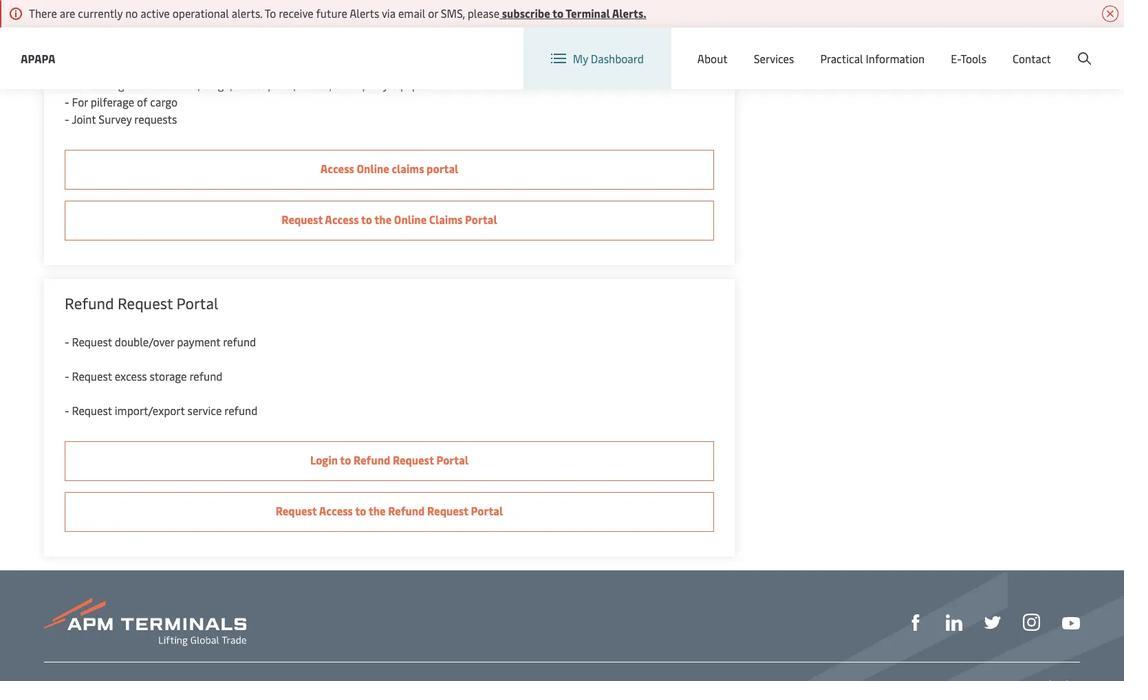 Task type: describe. For each thing, give the bounding box(es) containing it.
joint
[[72, 111, 96, 127]]

login / create account link
[[962, 28, 1098, 68]]

there
[[29, 6, 57, 21]]

create
[[1023, 40, 1055, 55]]

email
[[398, 6, 425, 21]]

alerts.
[[232, 6, 262, 21]]

subscribe to terminal alerts. link
[[500, 6, 647, 21]]

global
[[859, 40, 891, 55]]

of
[[137, 94, 148, 109]]

services button
[[754, 28, 794, 89]]

services
[[754, 51, 794, 66]]

account
[[1058, 40, 1098, 55]]

practical
[[820, 51, 863, 66]]

claims
[[429, 212, 463, 227]]

refund for - request excess storage refund
[[190, 369, 223, 384]]

request access to the refund request portal link
[[65, 493, 714, 533]]

login for login to refund request portal
[[310, 453, 338, 468]]

1 for from the top
[[72, 77, 88, 92]]

refund for - request double/over payment refund
[[223, 334, 256, 350]]

apapa link
[[21, 50, 55, 67]]

excess
[[115, 369, 147, 384]]

e-
[[951, 51, 961, 66]]

global menu button
[[829, 27, 935, 68]]

cargo
[[150, 94, 178, 109]]

instagram image
[[1023, 615, 1040, 632]]

refund for - request import/export service refund
[[225, 403, 258, 418]]

my dashboard button
[[551, 28, 644, 89]]

to inside request access to the online claims portal link
[[361, 212, 372, 227]]

please
[[468, 6, 500, 21]]

request inside 'link'
[[393, 453, 434, 468]]

global menu
[[859, 40, 922, 55]]

shape link
[[908, 614, 924, 632]]

login to refund request portal link
[[65, 442, 714, 482]]

about
[[698, 51, 728, 66]]

storage
[[150, 369, 187, 384]]

are
[[60, 6, 75, 21]]

you tube link
[[1062, 614, 1080, 631]]

- request import/export service refund
[[65, 403, 258, 418]]

access online claims portal link
[[65, 150, 714, 190]]

2 vertical spatial refund
[[388, 504, 425, 519]]

to inside - for damage to containers, cargo, vessel parts, trucks, third-party equipment - for pilferage of cargo - joint survey requests
[[133, 77, 143, 92]]

- request excess storage refund
[[65, 369, 223, 384]]

1 horizontal spatial online
[[394, 212, 427, 227]]

parts,
[[268, 77, 296, 92]]

twitter image
[[985, 615, 1001, 632]]

/
[[1016, 40, 1021, 55]]

3 - from the top
[[65, 111, 69, 127]]

operational
[[173, 6, 229, 21]]

- for - request double/over payment refund
[[65, 334, 69, 350]]

login to refund request portal
[[310, 453, 469, 468]]

trucks,
[[298, 77, 332, 92]]

there are currently no active operational alerts. to receive future alerts via email or sms, please subscribe to terminal alerts.
[[29, 6, 647, 21]]

requests
[[134, 111, 177, 127]]

claims
[[392, 161, 424, 176]]

future
[[316, 6, 347, 21]]

- for - for damage to containers, cargo, vessel parts, trucks, third-party equipment - for pilferage of cargo - joint survey requests
[[65, 77, 69, 92]]

- request double/over payment refund
[[65, 334, 256, 350]]

alerts
[[350, 6, 379, 21]]

alerts.
[[612, 6, 647, 21]]

my dashboard
[[573, 51, 644, 66]]

service
[[188, 403, 222, 418]]

contact button
[[1013, 28, 1051, 89]]

apmt footer logo image
[[44, 599, 246, 647]]

request access to the refund request portal
[[276, 504, 503, 519]]

2 for from the top
[[72, 94, 88, 109]]

active
[[141, 6, 170, 21]]

0 vertical spatial access
[[320, 161, 354, 176]]

instagram link
[[1023, 613, 1040, 632]]

about button
[[698, 28, 728, 89]]

switch location
[[737, 40, 815, 55]]

cargo,
[[203, 77, 232, 92]]

survey
[[99, 111, 132, 127]]

switch
[[737, 40, 770, 55]]

pilferage
[[91, 94, 134, 109]]



Task type: vqa. For each thing, say whether or not it's contained in the screenshot.
across's the our
no



Task type: locate. For each thing, give the bounding box(es) containing it.
refund
[[65, 293, 114, 314], [354, 453, 390, 468], [388, 504, 425, 519]]

for up the joint
[[72, 94, 88, 109]]

location
[[772, 40, 815, 55]]

portal
[[465, 212, 497, 227], [177, 293, 218, 314], [437, 453, 469, 468], [471, 504, 503, 519]]

the
[[374, 212, 392, 227], [369, 504, 386, 519]]

refund
[[223, 334, 256, 350], [190, 369, 223, 384], [225, 403, 258, 418]]

to inside login to refund request portal 'link'
[[340, 453, 351, 468]]

0 vertical spatial the
[[374, 212, 392, 227]]

2 - from the top
[[65, 94, 69, 109]]

via
[[382, 6, 396, 21]]

sms,
[[441, 6, 465, 21]]

4 - from the top
[[65, 334, 69, 350]]

to
[[553, 6, 564, 21], [133, 77, 143, 92], [361, 212, 372, 227], [340, 453, 351, 468], [355, 504, 366, 519]]

information
[[866, 51, 925, 66]]

equipment
[[391, 77, 444, 92]]

practical information button
[[820, 28, 925, 89]]

to inside request access to the refund request portal link
[[355, 504, 366, 519]]

-
[[65, 77, 69, 92], [65, 94, 69, 109], [65, 111, 69, 127], [65, 334, 69, 350], [65, 369, 69, 384], [65, 403, 69, 418]]

1 vertical spatial online
[[394, 212, 427, 227]]

payment
[[177, 334, 220, 350]]

refund request portal
[[65, 293, 218, 314]]

close alert image
[[1102, 6, 1119, 22]]

0 vertical spatial online
[[357, 161, 389, 176]]

practical information
[[820, 51, 925, 66]]

refund right payment
[[223, 334, 256, 350]]

my
[[573, 51, 588, 66]]

tools
[[961, 51, 987, 66]]

access
[[320, 161, 354, 176], [325, 212, 359, 227], [319, 504, 353, 519]]

the down login to refund request portal 'link'
[[369, 504, 386, 519]]

request access to the online claims portal link
[[65, 201, 714, 241]]

to down login to refund request portal 'link'
[[355, 504, 366, 519]]

request
[[282, 212, 323, 227], [118, 293, 173, 314], [72, 334, 112, 350], [72, 369, 112, 384], [72, 403, 112, 418], [393, 453, 434, 468], [276, 504, 317, 519], [427, 504, 469, 519]]

to left terminal
[[553, 6, 564, 21]]

0 horizontal spatial online
[[357, 161, 389, 176]]

no
[[125, 6, 138, 21]]

terminal
[[566, 6, 610, 21]]

1 vertical spatial for
[[72, 94, 88, 109]]

0 horizontal spatial login
[[310, 453, 338, 468]]

portal inside login to refund request portal 'link'
[[437, 453, 469, 468]]

portal inside request access to the online claims portal link
[[465, 212, 497, 227]]

for left damage
[[72, 77, 88, 92]]

login / create account
[[987, 40, 1098, 55]]

facebook image
[[908, 615, 924, 632]]

the inside request access to the refund request portal link
[[369, 504, 386, 519]]

online
[[357, 161, 389, 176], [394, 212, 427, 227]]

access for - request double/over payment refund
[[319, 504, 353, 519]]

refund inside login to refund request portal 'link'
[[354, 453, 390, 468]]

refund right service
[[225, 403, 258, 418]]

2 vertical spatial refund
[[225, 403, 258, 418]]

login for login / create account
[[987, 40, 1014, 55]]

6 - from the top
[[65, 403, 69, 418]]

import/export
[[115, 403, 185, 418]]

fill 44 link
[[985, 614, 1001, 632]]

1 horizontal spatial login
[[987, 40, 1014, 55]]

to up request access to the refund request portal
[[340, 453, 351, 468]]

refund up service
[[190, 369, 223, 384]]

login inside 'link'
[[310, 453, 338, 468]]

contact
[[1013, 51, 1051, 66]]

- for damage to containers, cargo, vessel parts, trucks, third-party equipment - for pilferage of cargo - joint survey requests
[[65, 77, 444, 127]]

- for - request import/export service refund
[[65, 403, 69, 418]]

0 vertical spatial for
[[72, 77, 88, 92]]

receive
[[279, 6, 314, 21]]

linkedin image
[[946, 615, 963, 632]]

- for - request excess storage refund
[[65, 369, 69, 384]]

currently
[[78, 6, 123, 21]]

party
[[362, 77, 388, 92]]

third-
[[334, 77, 362, 92]]

linkedin__x28_alt_x29__3_ link
[[946, 614, 963, 632]]

to up of
[[133, 77, 143, 92]]

request access to the online claims portal
[[282, 212, 497, 227]]

the for online
[[374, 212, 392, 227]]

e-tools
[[951, 51, 987, 66]]

apapa
[[21, 51, 55, 66]]

damage
[[91, 77, 130, 92]]

or
[[428, 6, 438, 21]]

for
[[72, 77, 88, 92], [72, 94, 88, 109]]

switch location button
[[715, 40, 815, 55]]

access online claims portal
[[320, 161, 458, 176]]

1 vertical spatial login
[[310, 453, 338, 468]]

double/over
[[115, 334, 174, 350]]

to down "access online claims portal" link
[[361, 212, 372, 227]]

the inside request access to the online claims portal link
[[374, 212, 392, 227]]

the for refund
[[369, 504, 386, 519]]

containers,
[[146, 77, 200, 92]]

1 vertical spatial the
[[369, 504, 386, 519]]

portal
[[427, 161, 458, 176]]

youtube image
[[1062, 618, 1080, 630]]

1 vertical spatial access
[[325, 212, 359, 227]]

menu
[[893, 40, 922, 55]]

subscribe
[[502, 6, 550, 21]]

to
[[265, 6, 276, 21]]

2 vertical spatial access
[[319, 504, 353, 519]]

5 - from the top
[[65, 369, 69, 384]]

access for - for damage to containers, cargo, vessel parts, trucks, third-party equipment
[[325, 212, 359, 227]]

0 vertical spatial refund
[[65, 293, 114, 314]]

1 - from the top
[[65, 77, 69, 92]]

0 vertical spatial login
[[987, 40, 1014, 55]]

login
[[987, 40, 1014, 55], [310, 453, 338, 468]]

vessel
[[235, 77, 265, 92]]

1 vertical spatial refund
[[190, 369, 223, 384]]

portal inside request access to the refund request portal link
[[471, 504, 503, 519]]

0 vertical spatial refund
[[223, 334, 256, 350]]

dashboard
[[591, 51, 644, 66]]

the down "access online claims portal" link
[[374, 212, 392, 227]]

1 vertical spatial refund
[[354, 453, 390, 468]]

e-tools button
[[951, 28, 987, 89]]



